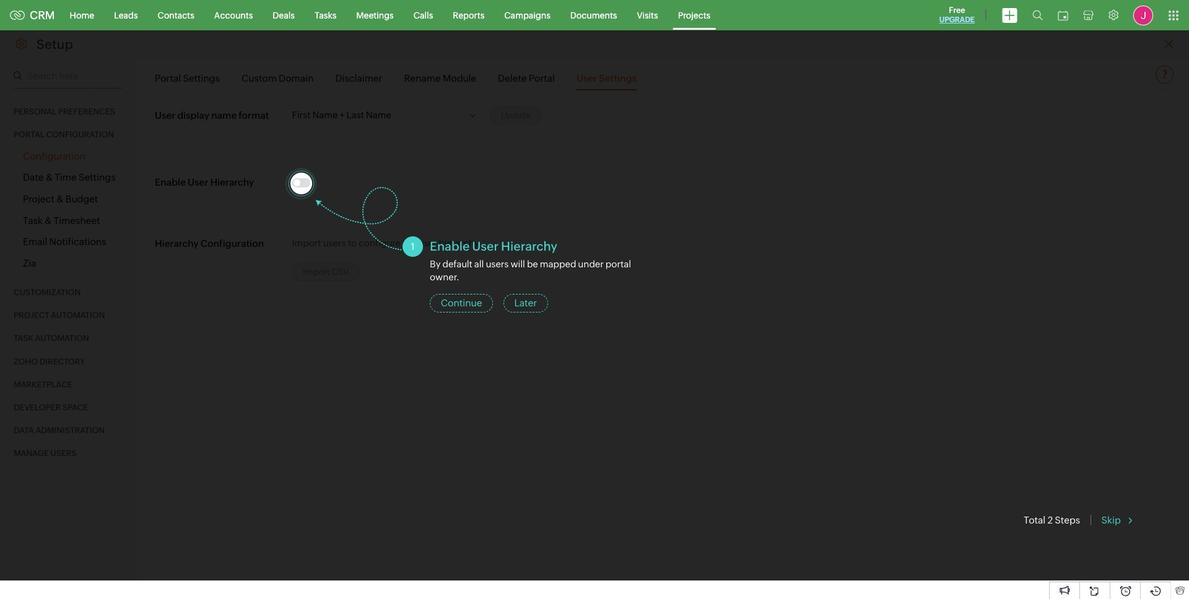 Task type: vqa. For each thing, say whether or not it's contained in the screenshot.
Contact
no



Task type: describe. For each thing, give the bounding box(es) containing it.
campaigns link
[[494, 0, 560, 30]]

accounts link
[[204, 0, 263, 30]]

projects link
[[668, 0, 720, 30]]

create menu image
[[1002, 8, 1018, 23]]

leads
[[114, 10, 138, 20]]

search element
[[1025, 0, 1050, 30]]

upgrade
[[939, 15, 975, 24]]

tasks link
[[305, 0, 346, 30]]

calls
[[414, 10, 433, 20]]

create menu element
[[995, 0, 1025, 30]]

visits link
[[627, 0, 668, 30]]

leads link
[[104, 0, 148, 30]]

reports link
[[443, 0, 494, 30]]

free
[[949, 6, 965, 15]]

free upgrade
[[939, 6, 975, 24]]

profile image
[[1133, 5, 1153, 25]]

reports
[[453, 10, 485, 20]]



Task type: locate. For each thing, give the bounding box(es) containing it.
home link
[[60, 0, 104, 30]]

crm
[[30, 9, 55, 22]]

accounts
[[214, 10, 253, 20]]

calendar image
[[1058, 10, 1068, 20]]

home
[[70, 10, 94, 20]]

profile element
[[1126, 0, 1161, 30]]

search image
[[1032, 10, 1043, 20]]

projects
[[678, 10, 711, 20]]

campaigns
[[504, 10, 550, 20]]

contacts
[[158, 10, 194, 20]]

deals link
[[263, 0, 305, 30]]

meetings
[[356, 10, 394, 20]]

meetings link
[[346, 0, 404, 30]]

deals
[[273, 10, 295, 20]]

documents link
[[560, 0, 627, 30]]

crm link
[[10, 9, 55, 22]]

documents
[[570, 10, 617, 20]]

visits
[[637, 10, 658, 20]]

calls link
[[404, 0, 443, 30]]

contacts link
[[148, 0, 204, 30]]

tasks
[[315, 10, 336, 20]]



